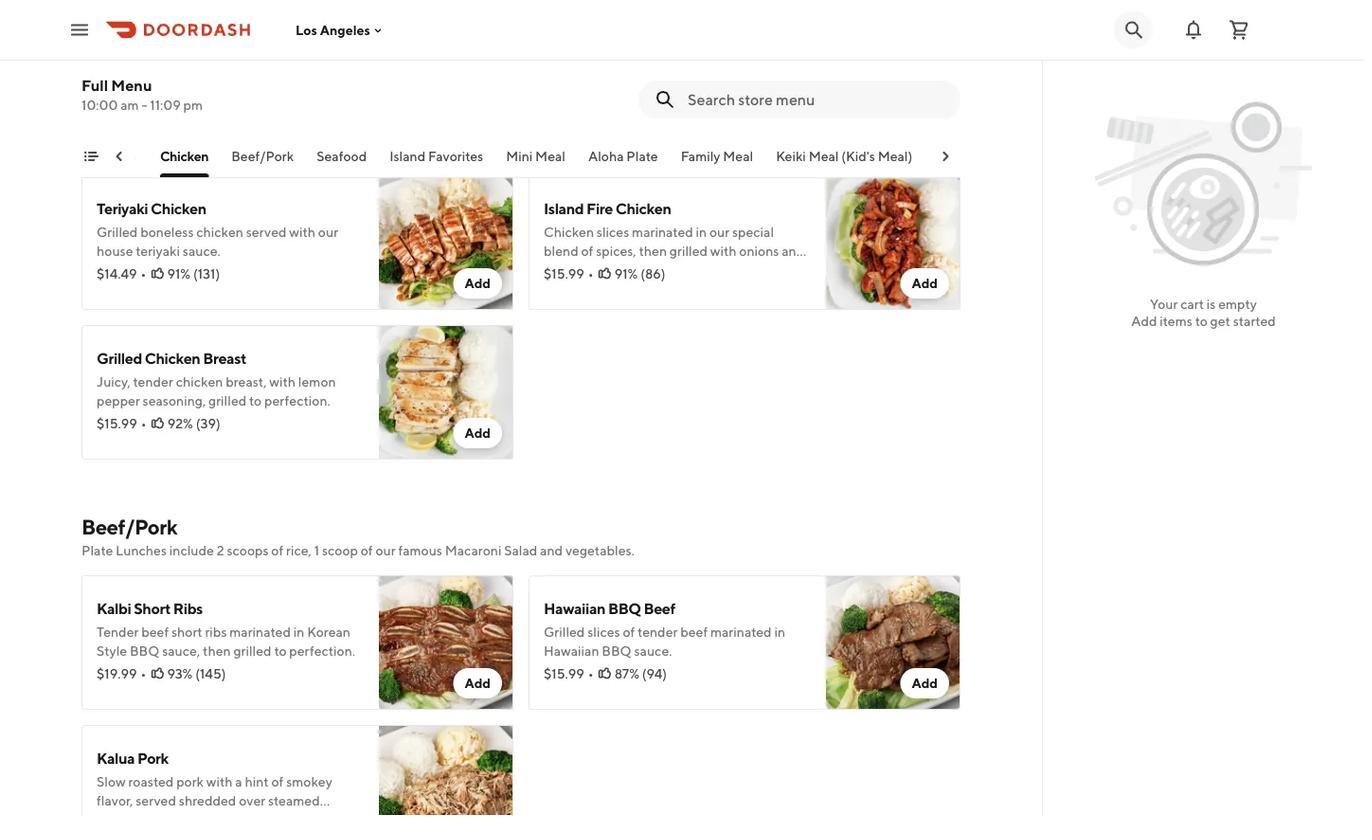 Task type: describe. For each thing, give the bounding box(es) containing it.
served for pork
[[136, 793, 176, 808]]

then inside kalbi short ribs tender beef short ribs marinated in korean style bbq sauce, then grilled to perfection.
[[203, 643, 231, 659]]

our down the spices,
[[615, 262, 635, 278]]

87%
[[615, 666, 640, 681]]

with left onions
[[711, 243, 737, 259]]

popular items
[[54, 148, 137, 164]]

kalbi short ribs image
[[379, 575, 514, 710]]

with down the spices,
[[586, 262, 613, 278]]

add for grilled chicken breast
[[465, 425, 491, 441]]

seafood button
[[316, 147, 367, 177]]

92%
[[167, 416, 193, 431]]

0 vertical spatial fire
[[587, 200, 613, 218]]

of right 'scoop'
[[361, 543, 373, 558]]

meal for family
[[723, 148, 753, 164]]

kalua
[[97, 749, 135, 767]]

(195)
[[196, 116, 227, 132]]

$15.99 for hawaiian
[[544, 666, 585, 681]]

mini
[[506, 148, 532, 164]]

short
[[172, 624, 203, 640]]

tender inside the hawaiian bbq beef grilled slices of tender beef marinated in hawaiian bbq sauce.
[[638, 624, 678, 640]]

menu
[[111, 76, 152, 94]]

chicken inside grilled chicken breast juicy, tender chicken breast, with lemon pepper seasoning, grilled to perfection.
[[176, 374, 223, 390]]

shredded
[[179, 793, 236, 808]]

grilled inside "teriyaki chicken grilled boneless chicken served with our house teriyaki sauce."
[[97, 224, 138, 240]]

add for teriyaki chicken
[[465, 275, 491, 291]]

spicy
[[638, 262, 669, 278]]

kalua pork image
[[379, 725, 514, 815]]

91% (131)
[[167, 266, 220, 281]]

1 vertical spatial katsu
[[775, 93, 810, 109]]

2 horizontal spatial island
[[671, 262, 707, 278]]

87% (94)
[[615, 666, 667, 681]]

meal for keiki
[[809, 148, 839, 164]]

chicken down 94%
[[160, 148, 208, 164]]

91% for grilled
[[167, 266, 191, 281]]

(229)
[[645, 116, 677, 132]]

vegetables.
[[566, 543, 635, 558]]

cart
[[1181, 296, 1205, 312]]

teriyaki
[[136, 243, 180, 259]]

slices for fire
[[597, 224, 630, 240]]

add button for hawaiian bbq beef
[[901, 668, 950, 699]]

add inside your cart is empty add items to get started
[[1132, 313, 1158, 329]]

bbq inside kalbi short ribs tender beef short ribs marinated in korean style bbq sauce, then grilled to perfection.
[[130, 643, 160, 659]]

• for teriyaki
[[141, 266, 146, 281]]

hawaiian bbq beef image
[[826, 575, 961, 710]]

favorites
[[428, 148, 483, 164]]

grilled inside island fire chicken chicken slices marinated in our special blend of spices, then grilled with onions and tossed with our spicy island fire sauce.
[[670, 243, 708, 259]]

and inside island fire chicken chicken slices marinated in our special blend of spices, then grilled with onions and tossed with our spicy island fire sauce.
[[782, 243, 805, 259]]

teriyaki chicken grilled boneless chicken served with our house teriyaki sauce.
[[97, 200, 338, 259]]

sauce. for hawaiian bbq chicken
[[97, 112, 137, 128]]

roasted
[[128, 774, 174, 790]]

chicken inside "teriyaki chicken grilled boneless chicken served with our house teriyaki sauce."
[[196, 224, 244, 240]]

0 items, open order cart image
[[1228, 18, 1251, 41]]

salad
[[504, 543, 538, 558]]

sauce. inside "teriyaki chicken grilled boneless chicken served with our house teriyaki sauce."
[[183, 243, 221, 259]]

slow
[[97, 774, 126, 790]]

sauce. inside the hawaiian bbq beef grilled slices of tender beef marinated in hawaiian bbq sauce.
[[635, 643, 672, 659]]

one
[[544, 74, 571, 90]]

ono
[[746, 93, 773, 109]]

scoop
[[322, 543, 358, 558]]

94%
[[167, 116, 193, 132]]

full menu 10:00 am - 11:09 pm
[[82, 76, 203, 113]]

aloha
[[588, 148, 624, 164]]

fillets
[[594, 93, 627, 109]]

your
[[1151, 296, 1178, 312]]

los angeles button
[[296, 22, 386, 38]]

$14.49
[[97, 266, 137, 281]]

$19.99
[[97, 666, 137, 681]]

keiki meal (kid's meal)
[[776, 148, 913, 164]]

pork
[[137, 749, 169, 767]]

keiki
[[776, 148, 806, 164]]

of inside chicken katsu one of our best sellers! crispy breaded chicken fillets served with special ono katsu sauce.
[[573, 74, 585, 90]]

ribs
[[173, 599, 203, 617]]

pm
[[183, 97, 203, 113]]

a
[[97, 74, 106, 90]]

los
[[296, 22, 317, 38]]

lunches
[[116, 543, 167, 558]]

pork.
[[309, 812, 339, 815]]

popular
[[54, 148, 101, 164]]

aloha plate
[[588, 148, 658, 164]]

served for katsu
[[629, 93, 670, 109]]

is
[[1207, 296, 1216, 312]]

sauce,
[[162, 643, 200, 659]]

in inside kalbi short ribs tender beef short ribs marinated in korean style bbq sauce, then grilled to perfection.
[[294, 624, 305, 640]]

breast,
[[226, 374, 267, 390]]

then inside island fire chicken chicken slices marinated in our special blend of spices, then grilled with onions and tossed with our spicy island fire sauce.
[[639, 243, 667, 259]]

chicken up the spices,
[[616, 200, 672, 218]]

meal)
[[878, 148, 913, 164]]

(86)
[[641, 266, 666, 281]]

onions
[[740, 243, 780, 259]]

$15.99 • for island
[[544, 266, 594, 281]]

kalua pork slow roasted pork with a hint of smokey flavor, served shredded over steamed cabbage. hawaii's version of pulled pork.
[[97, 749, 339, 815]]

hawaiian bbq chicken image
[[379, 26, 514, 160]]

beef inside the hawaiian bbq beef grilled slices of tender beef marinated in hawaiian bbq sauce.
[[681, 624, 708, 640]]

seasoning,
[[143, 393, 206, 409]]

scoops
[[227, 543, 269, 558]]

seafood
[[316, 148, 367, 164]]

include
[[169, 543, 214, 558]]

in inside hawaiian bbq chicken a very popular choice! grilled boneless and skinless chicken marinated in hawaiian bbq sauce.
[[259, 93, 270, 109]]

beef/pork for beef/pork plate lunches include 2 scoops of rice, 1 scoop of our famous macaroni salad and vegetables.
[[82, 515, 177, 539]]

grilled inside grilled chicken breast juicy, tender chicken breast, with lemon pepper seasoning, grilled to perfection.
[[209, 393, 247, 409]]

bbq up seafood
[[331, 93, 361, 109]]

spices,
[[596, 243, 637, 259]]

served inside "teriyaki chicken grilled boneless chicken served with our house teriyaki sauce."
[[246, 224, 287, 240]]

scroll menu navigation left image
[[112, 149, 127, 164]]

$14.49 •
[[97, 266, 146, 281]]

(kid's
[[841, 148, 875, 164]]

appetizers & sides button
[[935, 147, 1047, 177]]

• for kalbi
[[141, 666, 146, 681]]

of inside the hawaiian bbq beef grilled slices of tender beef marinated in hawaiian bbq sauce.
[[623, 624, 635, 640]]

hawaii's
[[155, 812, 204, 815]]

kalbi short ribs tender beef short ribs marinated in korean style bbq sauce, then grilled to perfection.
[[97, 599, 355, 659]]

our down "family meal" "button"
[[710, 224, 730, 240]]

sides
[[1015, 148, 1047, 164]]

marinated inside hawaiian bbq chicken a very popular choice! grilled boneless and skinless chicken marinated in hawaiian bbq sauce.
[[195, 93, 257, 109]]

bbq left beef
[[608, 599, 641, 617]]

and inside hawaiian bbq chicken a very popular choice! grilled boneless and skinless chicken marinated in hawaiian bbq sauce.
[[333, 74, 356, 90]]

add for hawaiian bbq beef
[[912, 675, 938, 691]]

with inside chicken katsu one of our best sellers! crispy breaded chicken fillets served with special ono katsu sauce.
[[673, 93, 699, 109]]

steamed
[[268, 793, 320, 808]]

our inside beef/pork plate lunches include 2 scoops of rice, 1 scoop of our famous macaroni salad and vegetables.
[[376, 543, 396, 558]]

famous
[[398, 543, 443, 558]]

items
[[103, 148, 137, 164]]

plate for beef/pork
[[82, 543, 113, 558]]

island fire chicken image
[[826, 175, 961, 310]]

pork
[[176, 774, 204, 790]]

best
[[611, 74, 637, 90]]

tossed
[[544, 262, 584, 278]]

pulled
[[268, 812, 306, 815]]

mini meal button
[[506, 147, 565, 177]]

pepper
[[97, 393, 140, 409]]

island for favorites
[[389, 148, 425, 164]]

meal for mini
[[535, 148, 565, 164]]

grilled inside kalbi short ribs tender beef short ribs marinated in korean style bbq sauce, then grilled to perfection.
[[234, 643, 272, 659]]

style
[[97, 643, 127, 659]]

family
[[681, 148, 720, 164]]

(145)
[[195, 666, 226, 681]]



Task type: vqa. For each thing, say whether or not it's contained in the screenshot.
THE 'EGGS,' within Bacon Egg & Cheese 2 eggs, choice of cheese, bacon and served on a fresh brioche bun $10.95
no



Task type: locate. For each thing, give the bounding box(es) containing it.
bbq up $19.99 • in the bottom left of the page
[[130, 643, 160, 659]]

katsu up "best"
[[602, 50, 641, 68]]

meal right family
[[723, 148, 753, 164]]

0 vertical spatial island
[[389, 148, 425, 164]]

with inside "teriyaki chicken grilled boneless chicken served with our house teriyaki sauce."
[[289, 224, 316, 240]]

chicken up choice!
[[197, 50, 252, 68]]

1 horizontal spatial and
[[540, 543, 563, 558]]

island
[[389, 148, 425, 164], [544, 200, 584, 218], [671, 262, 707, 278]]

with down beef/pork button
[[289, 224, 316, 240]]

perfection.
[[264, 393, 331, 409], [289, 643, 355, 659]]

macaroni
[[445, 543, 502, 558]]

chicken up seasoning,
[[176, 374, 223, 390]]

served down sellers!
[[629, 93, 670, 109]]

over
[[239, 793, 266, 808]]

1 horizontal spatial meal
[[723, 148, 753, 164]]

1 vertical spatial fire
[[710, 262, 734, 278]]

blend
[[544, 243, 579, 259]]

notification bell image
[[1183, 18, 1206, 41]]

0 vertical spatial katsu
[[602, 50, 641, 68]]

add for island fire chicken
[[912, 275, 938, 291]]

add button for kalbi short ribs
[[453, 668, 502, 699]]

perfection. down lemon
[[264, 393, 331, 409]]

1 beef from the left
[[141, 624, 169, 640]]

grilled up the juicy,
[[97, 349, 142, 367]]

island inside island favorites button
[[389, 148, 425, 164]]

to inside your cart is empty add items to get started
[[1196, 313, 1208, 329]]

$15.99 • down "blend"
[[544, 266, 594, 281]]

0 vertical spatial plate
[[626, 148, 658, 164]]

of left rice,
[[271, 543, 284, 558]]

our inside chicken katsu one of our best sellers! crispy breaded chicken fillets served with special ono katsu sauce.
[[588, 74, 608, 90]]

appetizers
[[935, 148, 1001, 164]]

meal inside "button"
[[723, 148, 753, 164]]

then up 'spicy'
[[639, 243, 667, 259]]

1 horizontal spatial island
[[544, 200, 584, 218]]

of up 87% on the left
[[623, 624, 635, 640]]

beef/pork for beef/pork
[[231, 148, 294, 164]]

grilled up house
[[97, 224, 138, 240]]

of inside island fire chicken chicken slices marinated in our special blend of spices, then grilled with onions and tossed with our spicy island fire sauce.
[[581, 243, 594, 259]]

grilled
[[670, 243, 708, 259], [209, 393, 247, 409], [234, 643, 272, 659]]

marinated inside island fire chicken chicken slices marinated in our special blend of spices, then grilled with onions and tossed with our spicy island fire sauce.
[[632, 224, 694, 240]]

scroll menu navigation right image
[[938, 149, 953, 164]]

and inside beef/pork plate lunches include 2 scoops of rice, 1 scoop of our famous macaroni salad and vegetables.
[[540, 543, 563, 558]]

very
[[109, 74, 135, 90]]

fire right (86)
[[710, 262, 734, 278]]

chicken up '(131)'
[[196, 224, 244, 240]]

plate inside beef/pork plate lunches include 2 scoops of rice, 1 scoop of our famous macaroni salad and vegetables.
[[82, 543, 113, 558]]

slices up the spices,
[[597, 224, 630, 240]]

kalbi
[[97, 599, 131, 617]]

1 vertical spatial $15.99
[[97, 416, 137, 431]]

island fire chicken chicken slices marinated in our special blend of spices, then grilled with onions and tossed with our spicy island fire sauce.
[[544, 200, 805, 278]]

fire
[[587, 200, 613, 218], [710, 262, 734, 278]]

grilled inside the hawaiian bbq beef grilled slices of tender beef marinated in hawaiian bbq sauce.
[[544, 624, 585, 640]]

0 vertical spatial served
[[629, 93, 670, 109]]

of right "blend"
[[581, 243, 594, 259]]

katsu right ono
[[775, 93, 810, 109]]

1 vertical spatial grilled
[[209, 393, 247, 409]]

slices
[[597, 224, 630, 240], [588, 624, 620, 640]]

1 horizontal spatial then
[[639, 243, 667, 259]]

1 vertical spatial then
[[203, 643, 231, 659]]

chicken up "blend"
[[544, 224, 594, 240]]

plate for aloha
[[626, 148, 658, 164]]

beef/pork inside beef/pork plate lunches include 2 scoops of rice, 1 scoop of our famous macaroni salad and vegetables.
[[82, 515, 177, 539]]

chicken down popular
[[146, 93, 193, 109]]

Item Search search field
[[688, 89, 946, 110]]

• right 'tossed'
[[588, 266, 594, 281]]

beef/pork down hawaiian bbq chicken a very popular choice! grilled boneless and skinless chicken marinated in hawaiian bbq sauce.
[[231, 148, 294, 164]]

slices up 87% on the left
[[588, 624, 620, 640]]

beef/pork up lunches
[[82, 515, 177, 539]]

add button for grilled chicken breast
[[453, 418, 502, 448]]

house
[[97, 243, 133, 259]]

• left 87% on the left
[[588, 666, 594, 681]]

1 vertical spatial boneless
[[140, 224, 194, 240]]

0 horizontal spatial meal
[[535, 148, 565, 164]]

2 meal from the left
[[723, 148, 753, 164]]

0 horizontal spatial then
[[203, 643, 231, 659]]

chicken
[[146, 93, 193, 109], [544, 93, 591, 109], [196, 224, 244, 240], [176, 374, 223, 390]]

93%
[[167, 666, 193, 681]]

$15.99
[[544, 266, 585, 281], [97, 416, 137, 431], [544, 666, 585, 681]]

teriyaki
[[97, 200, 148, 218]]

tender up seasoning,
[[133, 374, 173, 390]]

2 horizontal spatial sauce.
[[736, 262, 776, 278]]

1 horizontal spatial katsu
[[775, 93, 810, 109]]

with left lemon
[[270, 374, 296, 390]]

special down "crispy" at the top right
[[702, 93, 743, 109]]

$15.99 down "pepper"
[[97, 416, 137, 431]]

add for kalbi short ribs
[[465, 675, 491, 691]]

0 horizontal spatial katsu
[[602, 50, 641, 68]]

0 horizontal spatial sauce.
[[183, 243, 221, 259]]

$15.99 left 87% on the left
[[544, 666, 585, 681]]

in inside island fire chicken chicken slices marinated in our special blend of spices, then grilled with onions and tossed with our spicy island fire sauce.
[[696, 224, 707, 240]]

angeles
[[320, 22, 370, 38]]

0 vertical spatial $15.99 •
[[544, 266, 594, 281]]

boneless inside hawaiian bbq chicken a very popular choice! grilled boneless and skinless chicken marinated in hawaiian bbq sauce.
[[277, 74, 331, 90]]

of right hint
[[271, 774, 284, 790]]

perfection. inside grilled chicken breast juicy, tender chicken breast, with lemon pepper seasoning, grilled to perfection.
[[264, 393, 331, 409]]

empty
[[1219, 296, 1258, 312]]

open menu image
[[68, 18, 91, 41]]

1 vertical spatial $15.99 •
[[97, 416, 147, 431]]

1 91% from the left
[[167, 266, 191, 281]]

served inside kalua pork slow roasted pork with a hint of smokey flavor, served shredded over steamed cabbage. hawaii's version of pulled pork.
[[136, 793, 176, 808]]

keiki meal (kid's meal) button
[[776, 147, 913, 177]]

0 horizontal spatial tender
[[133, 374, 173, 390]]

beef/pork button
[[231, 147, 294, 177]]

island up "blend"
[[544, 200, 584, 218]]

1 vertical spatial and
[[782, 243, 805, 259]]

1 vertical spatial special
[[733, 224, 774, 240]]

91% for chicken
[[615, 266, 638, 281]]

marinated inside kalbi short ribs tender beef short ribs marinated in korean style bbq sauce, then grilled to perfection.
[[230, 624, 291, 640]]

1 vertical spatial perfection.
[[289, 643, 355, 659]]

1 horizontal spatial served
[[246, 224, 287, 240]]

1 vertical spatial sauce.
[[635, 643, 672, 659]]

of down over
[[253, 812, 265, 815]]

0 vertical spatial $15.99
[[544, 266, 585, 281]]

3 meal from the left
[[809, 148, 839, 164]]

served inside chicken katsu one of our best sellers! crispy breaded chicken fillets served with special ono katsu sauce.
[[629, 93, 670, 109]]

meal right mini
[[535, 148, 565, 164]]

chicken
[[197, 50, 252, 68], [544, 50, 600, 68], [160, 148, 208, 164], [151, 200, 206, 218], [616, 200, 672, 218], [544, 224, 594, 240], [145, 349, 200, 367]]

sauce. inside chicken katsu one of our best sellers! crispy breaded chicken fillets served with special ono katsu sauce.
[[544, 112, 584, 128]]

0 horizontal spatial beef
[[141, 624, 169, 640]]

slices inside island fire chicken chicken slices marinated in our special blend of spices, then grilled with onions and tossed with our spicy island fire sauce.
[[597, 224, 630, 240]]

91%
[[167, 266, 191, 281], [615, 266, 638, 281]]

sauce. down onions
[[736, 262, 776, 278]]

1 horizontal spatial boneless
[[277, 74, 331, 90]]

choice!
[[186, 74, 231, 90]]

• right $14.49
[[141, 266, 146, 281]]

&
[[1004, 148, 1012, 164]]

sauce. for chicken katsu
[[544, 112, 584, 128]]

• for hawaiian
[[588, 666, 594, 681]]

fire up the spices,
[[587, 200, 613, 218]]

sauce. down "skinless"
[[97, 112, 137, 128]]

island right 'spicy'
[[671, 262, 707, 278]]

plate left lunches
[[82, 543, 113, 558]]

$15.99 • left 87% on the left
[[544, 666, 594, 681]]

1 horizontal spatial tender
[[638, 624, 678, 640]]

1 vertical spatial slices
[[588, 624, 620, 640]]

meal right the keiki
[[809, 148, 839, 164]]

tender inside grilled chicken breast juicy, tender chicken breast, with lemon pepper seasoning, grilled to perfection.
[[133, 374, 173, 390]]

and right onions
[[782, 243, 805, 259]]

with inside kalua pork slow roasted pork with a hint of smokey flavor, served shredded over steamed cabbage. hawaii's version of pulled pork.
[[206, 774, 233, 790]]

2 horizontal spatial and
[[782, 243, 805, 259]]

rice,
[[286, 543, 312, 558]]

family meal
[[681, 148, 753, 164]]

chicken inside hawaiian bbq chicken a very popular choice! grilled boneless and skinless chicken marinated in hawaiian bbq sauce.
[[146, 93, 193, 109]]

1 vertical spatial plate
[[82, 543, 113, 558]]

then
[[639, 243, 667, 259], [203, 643, 231, 659]]

bbq up 87% on the left
[[602, 643, 632, 659]]

show menu categories image
[[83, 149, 99, 164]]

$15.99 for island
[[544, 266, 585, 281]]

1 horizontal spatial beef
[[681, 624, 708, 640]]

version
[[207, 812, 250, 815]]

1 horizontal spatial sauce.
[[544, 112, 584, 128]]

island left favorites
[[389, 148, 425, 164]]

2 vertical spatial served
[[136, 793, 176, 808]]

0 vertical spatial then
[[639, 243, 667, 259]]

started
[[1234, 313, 1276, 329]]

1 vertical spatial tender
[[638, 624, 678, 640]]

slices for bbq
[[588, 624, 620, 640]]

91% left '(131)'
[[167, 266, 191, 281]]

crispy
[[685, 74, 723, 90]]

2 horizontal spatial to
[[1196, 313, 1208, 329]]

juicy,
[[97, 374, 131, 390]]

special inside island fire chicken chicken slices marinated in our special blend of spices, then grilled with onions and tossed with our spicy island fire sauce.
[[733, 224, 774, 240]]

0 vertical spatial tender
[[133, 374, 173, 390]]

short
[[134, 599, 171, 617]]

and right salad
[[540, 543, 563, 558]]

0 horizontal spatial fire
[[587, 200, 613, 218]]

flavor,
[[97, 793, 133, 808]]

get
[[1211, 313, 1231, 329]]

beef inside kalbi short ribs tender beef short ribs marinated in korean style bbq sauce, then grilled to perfection.
[[141, 624, 169, 640]]

sauce. inside hawaiian bbq chicken a very popular choice! grilled boneless and skinless chicken marinated in hawaiian bbq sauce.
[[97, 112, 137, 128]]

1 horizontal spatial to
[[274, 643, 287, 659]]

2
[[217, 543, 224, 558]]

chicken up seasoning,
[[145, 349, 200, 367]]

$15.99 • down "pepper"
[[97, 416, 147, 431]]

our up fillets
[[588, 74, 608, 90]]

0 horizontal spatial served
[[136, 793, 176, 808]]

island favorites
[[389, 148, 483, 164]]

94% (195)
[[167, 116, 227, 132]]

chicken katsu one of our best sellers! crispy breaded chicken fillets served with special ono katsu sauce.
[[544, 50, 810, 128]]

chicken up one
[[544, 50, 600, 68]]

lemon
[[298, 374, 336, 390]]

0 vertical spatial special
[[702, 93, 743, 109]]

$15.99 for grilled
[[97, 416, 137, 431]]

chicken inside hawaiian bbq chicken a very popular choice! grilled boneless and skinless chicken marinated in hawaiian bbq sauce.
[[197, 50, 252, 68]]

katsu
[[602, 50, 641, 68], [775, 93, 810, 109]]

2 vertical spatial grilled
[[234, 643, 272, 659]]

chicken inside chicken katsu one of our best sellers! crispy breaded chicken fillets served with special ono katsu sauce.
[[544, 93, 591, 109]]

• for grilled
[[141, 416, 147, 431]]

island favorites button
[[389, 147, 483, 177]]

0 horizontal spatial 91%
[[167, 266, 191, 281]]

boneless up "teriyaki"
[[140, 224, 194, 240]]

beef
[[141, 624, 169, 640], [681, 624, 708, 640]]

sauce. up '(131)'
[[183, 243, 221, 259]]

1 horizontal spatial 91%
[[615, 266, 638, 281]]

grilled chicken breast image
[[379, 325, 514, 460]]

with left a
[[206, 774, 233, 790]]

bbq up popular
[[161, 50, 194, 68]]

with inside grilled chicken breast juicy, tender chicken breast, with lemon pepper seasoning, grilled to perfection.
[[270, 374, 296, 390]]

$15.99 • for grilled
[[97, 416, 147, 431]]

2 91% from the left
[[615, 266, 638, 281]]

2 vertical spatial to
[[274, 643, 287, 659]]

appetizers & sides
[[935, 148, 1047, 164]]

marinated inside the hawaiian bbq beef grilled slices of tender beef marinated in hawaiian bbq sauce.
[[711, 624, 772, 640]]

11:09
[[150, 97, 181, 113]]

hawaiian bbq beef grilled slices of tender beef marinated in hawaiian bbq sauce.
[[544, 599, 786, 659]]

grilled inside grilled chicken breast juicy, tender chicken breast, with lemon pepper seasoning, grilled to perfection.
[[97, 349, 142, 367]]

• left 92% at bottom left
[[141, 416, 147, 431]]

1 horizontal spatial plate
[[626, 148, 658, 164]]

$19.99 •
[[97, 666, 146, 681]]

perfection. down 'korean'
[[289, 643, 355, 659]]

grilled inside hawaiian bbq chicken a very popular choice! grilled boneless and skinless chicken marinated in hawaiian bbq sauce.
[[233, 74, 275, 90]]

93% (145)
[[167, 666, 226, 681]]

hawaiian
[[97, 50, 158, 68], [273, 93, 328, 109], [544, 599, 606, 617], [544, 643, 600, 659]]

teriyaki chicken image
[[379, 175, 514, 310]]

0 horizontal spatial beef/pork
[[82, 515, 177, 539]]

chicken up "teriyaki"
[[151, 200, 206, 218]]

0 vertical spatial grilled
[[670, 243, 708, 259]]

beef
[[644, 599, 676, 617]]

our down seafood button
[[318, 224, 338, 240]]

served down beef/pork button
[[246, 224, 287, 240]]

our left famous
[[376, 543, 396, 558]]

korean
[[307, 624, 351, 640]]

$15.99 • for hawaiian
[[544, 666, 594, 681]]

perfection. inside kalbi short ribs tender beef short ribs marinated in korean style bbq sauce, then grilled to perfection.
[[289, 643, 355, 659]]

then down ribs
[[203, 643, 231, 659]]

mini meal
[[506, 148, 565, 164]]

2 horizontal spatial meal
[[809, 148, 839, 164]]

1 vertical spatial island
[[544, 200, 584, 218]]

plate inside button
[[626, 148, 658, 164]]

island for fire
[[544, 200, 584, 218]]

to inside kalbi short ribs tender beef short ribs marinated in korean style bbq sauce, then grilled to perfection.
[[274, 643, 287, 659]]

2 beef from the left
[[681, 624, 708, 640]]

sauce. inside island fire chicken chicken slices marinated in our special blend of spices, then grilled with onions and tossed with our spicy island fire sauce.
[[736, 262, 776, 278]]

0 horizontal spatial sauce.
[[97, 112, 137, 128]]

sauce. down one
[[544, 112, 584, 128]]

0 vertical spatial boneless
[[277, 74, 331, 90]]

1 vertical spatial beef/pork
[[82, 515, 177, 539]]

0 vertical spatial perfection.
[[264, 393, 331, 409]]

chicken inside chicken katsu one of our best sellers! crispy breaded chicken fillets served with special ono katsu sauce.
[[544, 50, 600, 68]]

0 vertical spatial sauce.
[[183, 243, 221, 259]]

slices inside the hawaiian bbq beef grilled slices of tender beef marinated in hawaiian bbq sauce.
[[588, 624, 620, 640]]

• right $19.99
[[141, 666, 146, 681]]

2 horizontal spatial served
[[629, 93, 670, 109]]

and down angeles
[[333, 74, 356, 90]]

add button for teriyaki chicken
[[453, 268, 502, 299]]

0 horizontal spatial and
[[333, 74, 356, 90]]

2 vertical spatial and
[[540, 543, 563, 558]]

grilled down vegetables.
[[544, 624, 585, 640]]

beef/pork plate lunches include 2 scoops of rice, 1 scoop of our famous macaroni salad and vegetables.
[[82, 515, 635, 558]]

a
[[235, 774, 242, 790]]

sauce. up (94)
[[635, 643, 672, 659]]

0 vertical spatial to
[[1196, 313, 1208, 329]]

sauce.
[[183, 243, 221, 259], [635, 643, 672, 659]]

91% (86)
[[615, 266, 666, 281]]

2 vertical spatial island
[[671, 262, 707, 278]]

cabbage.
[[97, 812, 152, 815]]

1 vertical spatial to
[[249, 393, 262, 409]]

0 horizontal spatial to
[[249, 393, 262, 409]]

our inside "teriyaki chicken grilled boneless chicken served with our house teriyaki sauce."
[[318, 224, 338, 240]]

hint
[[245, 774, 269, 790]]

served down roasted
[[136, 793, 176, 808]]

tender
[[97, 624, 139, 640]]

0 horizontal spatial island
[[389, 148, 425, 164]]

tender down beef
[[638, 624, 678, 640]]

special inside chicken katsu one of our best sellers! crispy breaded chicken fillets served with special ono katsu sauce.
[[702, 93, 743, 109]]

• for island
[[588, 266, 594, 281]]

aloha plate button
[[588, 147, 658, 177]]

1 vertical spatial served
[[246, 224, 287, 240]]

grilled
[[233, 74, 275, 90], [97, 224, 138, 240], [97, 349, 142, 367], [544, 624, 585, 640]]

plate down 90% (229)
[[626, 148, 658, 164]]

90% (229)
[[615, 116, 677, 132]]

1 horizontal spatial fire
[[710, 262, 734, 278]]

in inside the hawaiian bbq beef grilled slices of tender beef marinated in hawaiian bbq sauce.
[[775, 624, 786, 640]]

$15.99 down "blend"
[[544, 266, 585, 281]]

0 horizontal spatial plate
[[82, 543, 113, 558]]

with down "crispy" at the top right
[[673, 93, 699, 109]]

0 vertical spatial slices
[[597, 224, 630, 240]]

special up onions
[[733, 224, 774, 240]]

1 horizontal spatial beef/pork
[[231, 148, 294, 164]]

bbq
[[161, 50, 194, 68], [331, 93, 361, 109], [608, 599, 641, 617], [130, 643, 160, 659], [602, 643, 632, 659]]

to inside grilled chicken breast juicy, tender chicken breast, with lemon pepper seasoning, grilled to perfection.
[[249, 393, 262, 409]]

chicken inside grilled chicken breast juicy, tender chicken breast, with lemon pepper seasoning, grilled to perfection.
[[145, 349, 200, 367]]

1 horizontal spatial sauce.
[[635, 643, 672, 659]]

0 horizontal spatial boneless
[[140, 224, 194, 240]]

0 vertical spatial and
[[333, 74, 356, 90]]

2 vertical spatial $15.99 •
[[544, 666, 594, 681]]

boneless inside "teriyaki chicken grilled boneless chicken served with our house teriyaki sauce."
[[140, 224, 194, 240]]

grilled right choice!
[[233, 74, 275, 90]]

chicken inside "teriyaki chicken grilled boneless chicken served with our house teriyaki sauce."
[[151, 200, 206, 218]]

1 meal from the left
[[535, 148, 565, 164]]

ribs
[[205, 624, 227, 640]]

chicken down one
[[544, 93, 591, 109]]

2 vertical spatial $15.99
[[544, 666, 585, 681]]

sellers!
[[640, 74, 682, 90]]

0 vertical spatial beef/pork
[[231, 148, 294, 164]]

of right one
[[573, 74, 585, 90]]

chicken katsu image
[[826, 26, 961, 160]]

with
[[673, 93, 699, 109], [289, 224, 316, 240], [711, 243, 737, 259], [586, 262, 613, 278], [270, 374, 296, 390], [206, 774, 233, 790]]

91% down the spices,
[[615, 266, 638, 281]]

add button for island fire chicken
[[901, 268, 950, 299]]

breast
[[203, 349, 246, 367]]

boneless down los
[[277, 74, 331, 90]]

meal
[[535, 148, 565, 164], [723, 148, 753, 164], [809, 148, 839, 164]]



